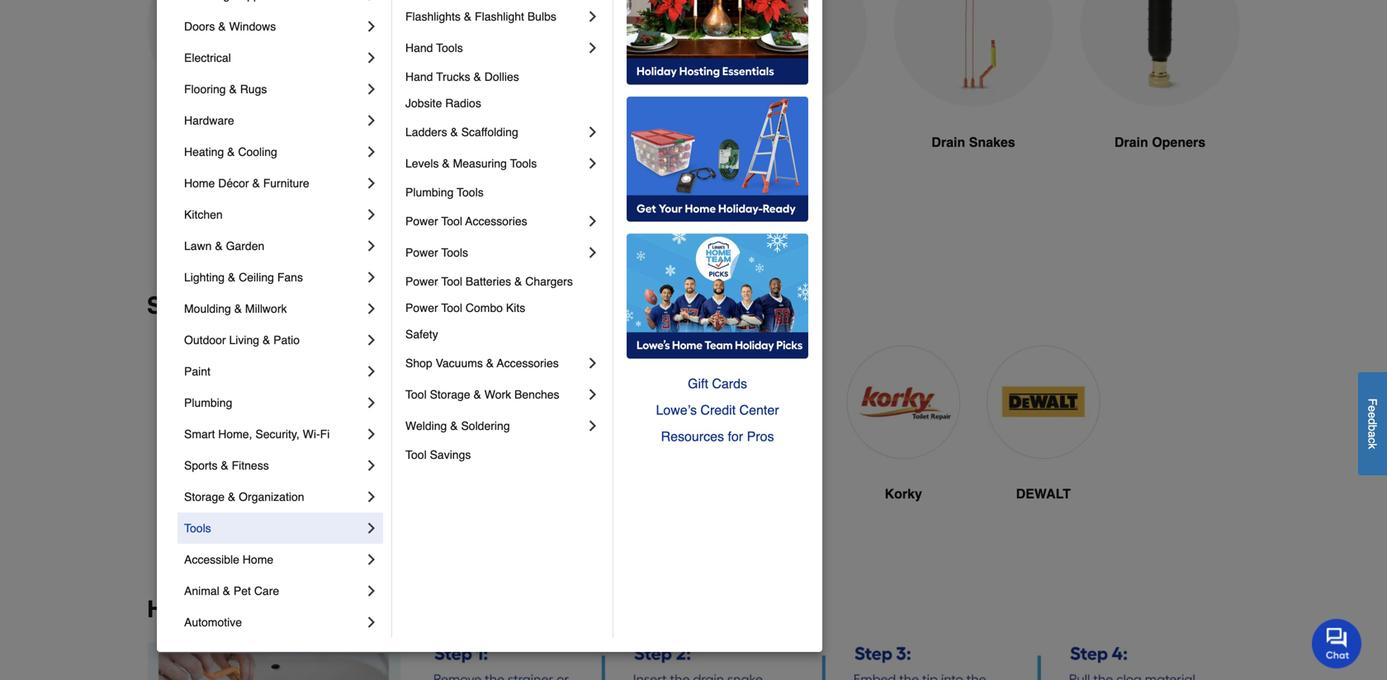 Task type: vqa. For each thing, say whether or not it's contained in the screenshot.
Automotive Link
yes



Task type: describe. For each thing, give the bounding box(es) containing it.
power for power tool combo kits
[[405, 301, 438, 315]]

power tool batteries & chargers link
[[405, 268, 601, 295]]

& right the vacuums
[[486, 357, 494, 370]]

doors & windows link
[[184, 11, 363, 42]]

millwork
[[245, 302, 287, 315]]

smart home, security, wi-fi
[[184, 428, 330, 441]]

remove the strainer, insert the drain snake down the drain, embed the tip in the clog and pull out. image
[[147, 643, 1240, 680]]

ladders
[[405, 126, 447, 139]]

chevron right image for flashlights & flashlight bulbs
[[585, 8, 601, 25]]

fans
[[277, 271, 303, 284]]

1 e from the top
[[1366, 406, 1379, 412]]

chevron right image for power tools
[[585, 244, 601, 261]]

living
[[229, 334, 259, 347]]

korky
[[885, 486, 922, 502]]

hand for hand tools
[[405, 41, 433, 55]]

cleaners
[[585, 135, 640, 150]]

automotive link
[[184, 607, 363, 638]]

general wire logo. image
[[707, 346, 820, 459]]

b
[[1366, 425, 1379, 431]]

jobsite radios link
[[405, 90, 601, 116]]

automotive
[[184, 616, 242, 629]]

paint link
[[184, 356, 363, 387]]

care
[[254, 585, 279, 598]]

use
[[230, 597, 273, 623]]

chevron right image for storage & organization
[[363, 489, 380, 505]]

holiday hosting essentials. image
[[627, 0, 808, 85]]

dewalt
[[1016, 486, 1071, 502]]

korky logo. image
[[847, 346, 960, 459]]

plungers link
[[707, 0, 867, 192]]

animal
[[184, 585, 219, 598]]

décor
[[218, 177, 249, 190]]

& left millwork
[[234, 302, 242, 315]]

power tools link
[[405, 237, 585, 268]]

ladders & scaffolding
[[405, 126, 518, 139]]

2 e from the top
[[1366, 412, 1379, 418]]

chevron right image for shop vacuums & accessories
[[585, 355, 601, 372]]

& up "kits"
[[514, 275, 522, 288]]

plumbing tools link
[[405, 179, 601, 206]]

radios
[[445, 97, 481, 110]]

chevron right image for welding & soldering
[[585, 418, 601, 434]]

& down sports & fitness
[[228, 491, 236, 504]]

lowe's
[[656, 403, 697, 418]]

tool savings link
[[405, 442, 601, 468]]

a cobra rubber bladder with brass fitting. image
[[1080, 0, 1240, 107]]

accessories inside "link"
[[465, 215, 527, 228]]

power for power tool batteries & chargers
[[405, 275, 438, 288]]

measuring
[[453, 157, 507, 170]]

a kobalt music wire drain hand auger. image
[[147, 0, 307, 107]]

shop for shop vacuums & accessories
[[405, 357, 432, 370]]

chevron right image for moulding & millwork
[[363, 301, 380, 317]]

power tool batteries & chargers
[[405, 275, 573, 288]]

moulding & millwork
[[184, 302, 287, 315]]

lowe's credit center link
[[627, 397, 808, 424]]

outdoor living & patio
[[184, 334, 300, 347]]

resources
[[661, 429, 724, 444]]

outdoor
[[184, 334, 226, 347]]

k
[[1366, 443, 1379, 449]]

jobsite
[[405, 97, 442, 110]]

tool down welding
[[405, 448, 427, 462]]

fi
[[320, 428, 330, 441]]

tools up accessible
[[184, 522, 211, 535]]

tools for hand tools
[[436, 41, 463, 55]]

chevron right image for plumbing
[[363, 395, 380, 411]]

chevron right image for lighting & ceiling fans
[[363, 269, 380, 286]]

flashlights
[[405, 10, 461, 23]]

flooring & rugs
[[184, 83, 267, 96]]

chevron right image for outdoor living & patio
[[363, 332, 380, 348]]

& left flashlight
[[464, 10, 472, 23]]

plungers
[[759, 135, 815, 150]]

hand for hand augers
[[186, 135, 219, 150]]

& right welding
[[450, 419, 458, 433]]

a brass craft music wire machine auger. image
[[334, 0, 494, 108]]

tool storage & work benches
[[405, 388, 559, 401]]

hand for hand trucks & dollies
[[405, 70, 433, 83]]

show more
[[658, 223, 729, 238]]

home décor & furniture
[[184, 177, 309, 190]]

welding & soldering
[[405, 419, 510, 433]]

dollies
[[484, 70, 519, 83]]

orange drain snakes. image
[[893, 0, 1054, 107]]

animal & pet care link
[[184, 576, 363, 607]]

resources for pros
[[661, 429, 774, 444]]

tool storage & work benches link
[[405, 379, 585, 410]]

tool for combo
[[441, 301, 462, 315]]

windows
[[229, 20, 276, 33]]

a black rubber plunger. image
[[707, 0, 867, 108]]

plumbing tools
[[405, 186, 484, 199]]

& left pet
[[223, 585, 230, 598]]

& left ceiling
[[228, 271, 236, 284]]

& right doors
[[218, 20, 226, 33]]

outdoor living & patio link
[[184, 325, 363, 356]]

paint
[[184, 365, 210, 378]]

lowe's home team holiday picks. image
[[627, 234, 808, 359]]

furniture
[[263, 177, 309, 190]]

kits
[[506, 301, 525, 315]]

heating & cooling link
[[184, 136, 363, 168]]

benches
[[514, 388, 559, 401]]

smart home, security, wi-fi link
[[184, 419, 363, 450]]

flashlights & flashlight bulbs
[[405, 10, 556, 23]]

pet
[[234, 585, 251, 598]]

tool up welding
[[405, 388, 427, 401]]

dewalt logo. image
[[987, 346, 1100, 459]]

cobra logo. image
[[567, 346, 680, 459]]

smart
[[184, 428, 215, 441]]

& left the rugs
[[229, 83, 237, 96]]

soldering
[[461, 419, 510, 433]]

chevron right image for electrical
[[363, 50, 380, 66]]

jobsite radios
[[405, 97, 481, 110]]

accessible
[[184, 553, 239, 566]]

batteries
[[466, 275, 511, 288]]

f e e d b a c k
[[1366, 398, 1379, 449]]

tool for accessories
[[441, 215, 462, 228]]

& right "trucks"
[[474, 70, 481, 83]]

cards
[[712, 376, 747, 391]]

doors
[[184, 20, 215, 33]]

electrical
[[184, 51, 231, 64]]

drain right care
[[299, 597, 358, 623]]

snake
[[364, 597, 432, 623]]

combo
[[466, 301, 503, 315]]

chevron right image for tools
[[363, 520, 380, 537]]

show
[[658, 223, 694, 238]]

flashlights & flashlight bulbs link
[[405, 1, 585, 32]]

fitness
[[232, 459, 269, 472]]



Task type: locate. For each thing, give the bounding box(es) containing it.
vacuums
[[436, 357, 483, 370]]

accessories up benches
[[497, 357, 559, 370]]

chat invite button image
[[1312, 619, 1363, 669]]

chevron right image for smart home, security, wi-fi
[[363, 426, 380, 443]]

augers for hand augers
[[223, 135, 268, 150]]

power tools
[[405, 246, 468, 259]]

power tool accessories link
[[405, 206, 585, 237]]

a yellow jug of drano commercial line drain cleaner. image
[[520, 0, 680, 107]]

chargers
[[525, 275, 573, 288]]

1 vertical spatial accessories
[[497, 357, 559, 370]]

&
[[464, 10, 472, 23], [218, 20, 226, 33], [474, 70, 481, 83], [229, 83, 237, 96], [450, 126, 458, 139], [644, 135, 654, 150], [227, 145, 235, 159], [442, 157, 450, 170], [252, 177, 260, 190], [215, 239, 223, 253], [228, 271, 236, 284], [514, 275, 522, 288], [234, 302, 242, 315], [263, 334, 270, 347], [486, 357, 494, 370], [474, 388, 481, 401], [450, 419, 458, 433], [221, 459, 228, 472], [228, 491, 236, 504], [223, 585, 230, 598]]

0 vertical spatial home
[[184, 177, 215, 190]]

& right décor
[[252, 177, 260, 190]]

shop down safety
[[405, 357, 432, 370]]

chevron right image for heating & cooling
[[363, 144, 380, 160]]

hand tools
[[405, 41, 463, 55]]

power up power tools
[[405, 215, 438, 228]]

storage down sports
[[184, 491, 225, 504]]

tool savings
[[405, 448, 471, 462]]

plumbing up smart
[[184, 396, 232, 410]]

accessible home
[[184, 553, 273, 566]]

1 vertical spatial plumbing
[[184, 396, 232, 410]]

brasscraft logo. image
[[427, 346, 540, 459]]

c
[[1366, 438, 1379, 443]]

lighting & ceiling fans
[[184, 271, 303, 284]]

0 horizontal spatial storage
[[184, 491, 225, 504]]

a up k
[[1366, 431, 1379, 438]]

0 horizontal spatial augers
[[223, 135, 268, 150]]

by
[[211, 293, 238, 319]]

e up b
[[1366, 412, 1379, 418]]

tools for power tools
[[441, 246, 468, 259]]

0 vertical spatial shop
[[147, 293, 205, 319]]

drain inside drain openers link
[[1115, 135, 1148, 150]]

shop vacuums & accessories link
[[405, 348, 585, 379]]

drain up chemicals
[[547, 135, 581, 150]]

1 horizontal spatial shop
[[405, 357, 432, 370]]

a inside button
[[1366, 431, 1379, 438]]

storage & organization
[[184, 491, 304, 504]]

chevron right image for lawn & garden
[[363, 238, 380, 254]]

shop vacuums & accessories
[[405, 357, 559, 370]]

tools up "plumbing tools" link
[[510, 157, 537, 170]]

tools for plumbing tools
[[457, 186, 484, 199]]

plumbing down levels
[[405, 186, 454, 199]]

1 vertical spatial a
[[279, 597, 292, 623]]

power tool combo kits link
[[405, 295, 601, 321]]

tools down the power tool accessories
[[441, 246, 468, 259]]

chevron right image for home décor & furniture
[[363, 175, 380, 192]]

& right sports
[[221, 459, 228, 472]]

security,
[[255, 428, 300, 441]]

power inside "link"
[[405, 215, 438, 228]]

how
[[147, 597, 196, 623]]

& right cleaners
[[644, 135, 654, 150]]

1 horizontal spatial storage
[[430, 388, 470, 401]]

1 vertical spatial home
[[243, 553, 273, 566]]

shop by brand
[[147, 293, 311, 319]]

power up safety
[[405, 301, 438, 315]]

chevron right image for flooring & rugs
[[363, 81, 380, 97]]

for
[[728, 429, 743, 444]]

drain openers
[[1115, 135, 1206, 150]]

chevron right image for ladders & scaffolding
[[585, 124, 601, 140]]

0 vertical spatial plumbing
[[405, 186, 454, 199]]

dewalt link
[[987, 346, 1100, 544]]

zep logo. image
[[287, 346, 400, 459]]

home décor & furniture link
[[184, 168, 363, 199]]

tools down levels & measuring tools
[[457, 186, 484, 199]]

storage up welding & soldering
[[430, 388, 470, 401]]

lawn & garden
[[184, 239, 264, 253]]

tool left 'combo'
[[441, 301, 462, 315]]

chevron right image
[[363, 0, 380, 3], [585, 8, 601, 25], [363, 18, 380, 35], [585, 40, 601, 56], [363, 50, 380, 66], [363, 81, 380, 97], [363, 112, 380, 129], [363, 144, 380, 160], [363, 175, 380, 192], [363, 206, 380, 223], [363, 238, 380, 254], [585, 244, 601, 261], [363, 269, 380, 286], [363, 332, 380, 348], [363, 363, 380, 380], [585, 386, 601, 403], [363, 426, 380, 443], [363, 552, 380, 568], [363, 583, 380, 600], [363, 614, 380, 631]]

drain inside drain cleaners & chemicals
[[547, 135, 581, 150]]

moulding & millwork link
[[184, 293, 363, 325]]

chevron right image for levels & measuring tools
[[585, 155, 601, 172]]

plumbing
[[405, 186, 454, 199], [184, 396, 232, 410]]

lawn
[[184, 239, 212, 253]]

& inside drain cleaners & chemicals
[[644, 135, 654, 150]]

chevron right image for kitchen
[[363, 206, 380, 223]]

snakes
[[969, 135, 1015, 150]]

to
[[202, 597, 224, 623]]

gift cards
[[688, 376, 747, 391]]

home,
[[218, 428, 252, 441]]

hand augers link
[[147, 0, 307, 192]]

power down the power tool accessories
[[405, 246, 438, 259]]

hand tools link
[[405, 32, 585, 64]]

shop down lighting at the top of page
[[147, 293, 205, 319]]

pros
[[747, 429, 774, 444]]

resources for pros link
[[627, 424, 808, 450]]

sports
[[184, 459, 218, 472]]

plumbing for plumbing
[[184, 396, 232, 410]]

2 vertical spatial hand
[[186, 135, 219, 150]]

1 horizontal spatial augers
[[419, 135, 464, 150]]

home up care
[[243, 553, 273, 566]]

wi-
[[303, 428, 320, 441]]

hardware link
[[184, 105, 363, 136]]

drain left snakes
[[932, 135, 965, 150]]

1 vertical spatial hand
[[405, 70, 433, 83]]

accessories down "plumbing tools" link
[[465, 215, 527, 228]]

organization
[[239, 491, 304, 504]]

chevron right image for tool storage & work benches
[[585, 386, 601, 403]]

credit
[[701, 403, 736, 418]]

chevron right image for animal & pet care
[[363, 583, 380, 600]]

1 horizontal spatial a
[[1366, 431, 1379, 438]]

cobra
[[605, 486, 643, 502]]

brand
[[245, 293, 311, 319]]

welding
[[405, 419, 447, 433]]

home
[[184, 177, 215, 190], [243, 553, 273, 566]]

flooring & rugs link
[[184, 73, 363, 105]]

1 vertical spatial shop
[[405, 357, 432, 370]]

chevron right image for hand tools
[[585, 40, 601, 56]]

0 horizontal spatial shop
[[147, 293, 205, 319]]

2 augers from the left
[[419, 135, 464, 150]]

machine augers
[[363, 135, 464, 150]]

4 power from the top
[[405, 301, 438, 315]]

0 vertical spatial a
[[1366, 431, 1379, 438]]

2 power from the top
[[405, 246, 438, 259]]

chevron right image for paint
[[363, 363, 380, 380]]

chevron right image for power tool accessories
[[585, 213, 601, 230]]

drain snakes
[[932, 135, 1015, 150]]

tool inside "link"
[[441, 215, 462, 228]]

tool up power tool combo kits
[[441, 275, 462, 288]]

power down power tools
[[405, 275, 438, 288]]

drain for drain cleaners & chemicals
[[547, 135, 581, 150]]

hand down hardware
[[186, 135, 219, 150]]

0 horizontal spatial a
[[279, 597, 292, 623]]

flashlight
[[475, 10, 524, 23]]

chevron right image for hardware
[[363, 112, 380, 129]]

& left work
[[474, 388, 481, 401]]

& right levels
[[442, 157, 450, 170]]

drain left openers
[[1115, 135, 1148, 150]]

home up kitchen
[[184, 177, 215, 190]]

e
[[1366, 406, 1379, 412], [1366, 412, 1379, 418]]

patio
[[273, 334, 300, 347]]

chevron right image
[[585, 124, 601, 140], [585, 155, 601, 172], [585, 213, 601, 230], [363, 301, 380, 317], [585, 355, 601, 372], [363, 395, 380, 411], [585, 418, 601, 434], [363, 457, 380, 474], [363, 489, 380, 505], [363, 520, 380, 537]]

e up "d"
[[1366, 406, 1379, 412]]

shop for shop by brand
[[147, 293, 205, 319]]

drain openers link
[[1080, 0, 1240, 192]]

drain for drain snakes
[[932, 135, 965, 150]]

hand down "flashlights"
[[405, 41, 433, 55]]

plumbing link
[[184, 387, 363, 419]]

levels & measuring tools
[[405, 157, 537, 170]]

& left patio
[[263, 334, 270, 347]]

hardware
[[184, 114, 234, 127]]

power tool accessories
[[405, 215, 527, 228]]

drain for drain openers
[[1115, 135, 1148, 150]]

0 horizontal spatial plumbing
[[184, 396, 232, 410]]

1 augers from the left
[[223, 135, 268, 150]]

moulding
[[184, 302, 231, 315]]

& left cooling
[[227, 145, 235, 159]]

rugs
[[240, 83, 267, 96]]

trucks
[[436, 70, 470, 83]]

tools
[[436, 41, 463, 55], [510, 157, 537, 170], [457, 186, 484, 199], [441, 246, 468, 259], [184, 522, 211, 535]]

safety link
[[405, 321, 601, 348]]

tool down plumbing tools
[[441, 215, 462, 228]]

power for power tools
[[405, 246, 438, 259]]

show more button
[[631, 212, 756, 250]]

chevron right image for automotive
[[363, 614, 380, 631]]

tools link
[[184, 513, 363, 544]]

chevron right image for sports & fitness
[[363, 457, 380, 474]]

drain inside drain snakes link
[[932, 135, 965, 150]]

tool for batteries
[[441, 275, 462, 288]]

1 vertical spatial storage
[[184, 491, 225, 504]]

heating & cooling
[[184, 145, 277, 159]]

electrical link
[[184, 42, 363, 73]]

a right care
[[279, 597, 292, 623]]

sports & fitness
[[184, 459, 269, 472]]

machine
[[363, 135, 416, 150]]

& right ladders
[[450, 126, 458, 139]]

augers for machine augers
[[419, 135, 464, 150]]

scaffolding
[[461, 126, 518, 139]]

hand
[[405, 41, 433, 55], [405, 70, 433, 83], [186, 135, 219, 150]]

f e e d b a c k button
[[1358, 372, 1387, 475]]

bulbs
[[528, 10, 556, 23]]

3 power from the top
[[405, 275, 438, 288]]

0 vertical spatial accessories
[[465, 215, 527, 228]]

0 vertical spatial hand
[[405, 41, 433, 55]]

kitchen
[[184, 208, 223, 221]]

1 power from the top
[[405, 215, 438, 228]]

chevron right image for doors & windows
[[363, 18, 380, 35]]

accessories
[[465, 215, 527, 228], [497, 357, 559, 370]]

get your home holiday-ready. image
[[627, 97, 808, 222]]

0 horizontal spatial home
[[184, 177, 215, 190]]

gift
[[688, 376, 708, 391]]

hand up jobsite
[[405, 70, 433, 83]]

work
[[484, 388, 511, 401]]

storage & organization link
[[184, 481, 363, 513]]

tools up "trucks"
[[436, 41, 463, 55]]

0 vertical spatial storage
[[430, 388, 470, 401]]

lowe's credit center
[[656, 403, 779, 418]]

plumbing for plumbing tools
[[405, 186, 454, 199]]

how to use a drain snake
[[147, 597, 432, 623]]

1 horizontal spatial home
[[243, 553, 273, 566]]

chevron right image for accessible home
[[363, 552, 380, 568]]

& right lawn
[[215, 239, 223, 253]]

1 horizontal spatial plumbing
[[405, 186, 454, 199]]

levels
[[405, 157, 439, 170]]

d
[[1366, 418, 1379, 425]]

machine augers link
[[334, 0, 494, 192]]

power for power tool accessories
[[405, 215, 438, 228]]



